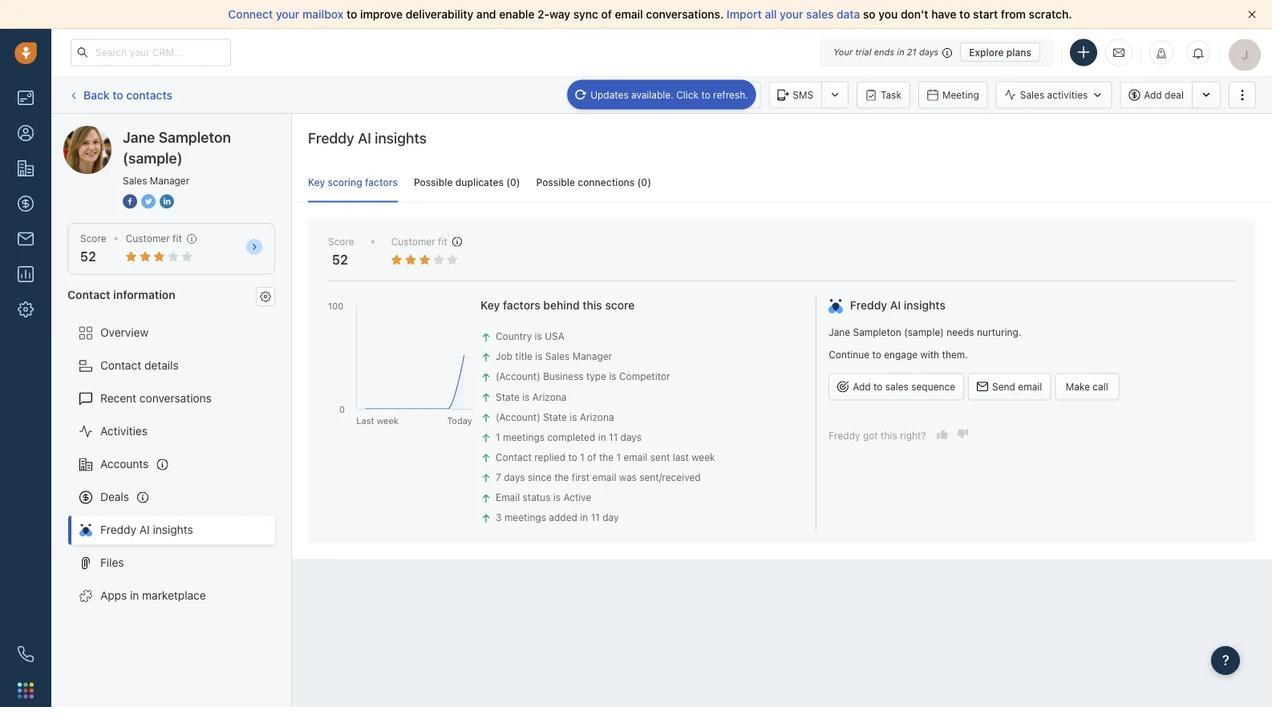 Task type: vqa. For each thing, say whether or not it's contained in the screenshot.
1st row group from the left
no



Task type: describe. For each thing, give the bounding box(es) containing it.
sales for sales manager
[[123, 175, 147, 186]]

0 horizontal spatial fit
[[173, 233, 182, 244]]

mailbox
[[303, 8, 344, 21]]

sequence
[[912, 382, 956, 393]]

meeting
[[943, 89, 980, 101]]

21
[[908, 47, 917, 57]]

in for ends
[[898, 47, 905, 57]]

possible connections (0) link
[[537, 163, 652, 203]]

0 horizontal spatial of
[[588, 452, 597, 463]]

deals
[[100, 491, 129, 504]]

job
[[496, 351, 513, 362]]

details
[[145, 359, 179, 372]]

your trial ends in 21 days
[[834, 47, 939, 57]]

so
[[864, 8, 876, 21]]

deal
[[1165, 89, 1185, 101]]

first
[[572, 472, 590, 483]]

sales inside add to sales sequence button
[[886, 382, 909, 393]]

in right apps
[[130, 590, 139, 603]]

add for add deal
[[1145, 89, 1163, 101]]

email right sync
[[615, 8, 644, 21]]

sms
[[793, 89, 814, 101]]

connect your mailbox to improve deliverability and enable 2-way sync of email conversations. import all your sales data so you don't have to start from scratch.
[[228, 8, 1073, 21]]

connections
[[578, 177, 635, 188]]

0 vertical spatial week
[[377, 416, 399, 426]]

0 horizontal spatial customer fit
[[126, 233, 182, 244]]

email up was
[[624, 452, 648, 463]]

0 horizontal spatial ai
[[140, 524, 150, 537]]

1 horizontal spatial week
[[692, 452, 716, 463]]

competitor
[[620, 371, 671, 383]]

0 vertical spatial of
[[602, 8, 612, 21]]

0 horizontal spatial customer
[[126, 233, 170, 244]]

1 vertical spatial insights
[[904, 299, 946, 312]]

make
[[1067, 382, 1091, 393]]

country
[[496, 331, 532, 342]]

contact replied to 1 of the 1 email sent last week
[[496, 452, 716, 463]]

add for add to sales sequence
[[853, 382, 871, 393]]

3
[[496, 513, 502, 524]]

0 vertical spatial the
[[599, 452, 614, 463]]

phone element
[[10, 639, 42, 671]]

add deal
[[1145, 89, 1185, 101]]

2 horizontal spatial 1
[[617, 452, 621, 463]]

0
[[340, 404, 345, 415]]

information
[[113, 288, 176, 301]]

sampleton for sales
[[159, 128, 231, 146]]

to left engage
[[873, 349, 882, 360]]

0 vertical spatial this
[[583, 299, 603, 312]]

7 days since the first email was sent/received
[[496, 472, 701, 483]]

possible duplicates (0)
[[414, 177, 521, 188]]

apps in marketplace
[[100, 590, 206, 603]]

explore plans
[[970, 47, 1032, 58]]

0 vertical spatial (sample)
[[182, 126, 227, 139]]

right?
[[901, 430, 927, 441]]

0 horizontal spatial 52
[[80, 249, 96, 265]]

email inside button
[[1019, 382, 1043, 393]]

(0) for possible connections (0)
[[638, 177, 652, 188]]

sms button
[[769, 81, 822, 109]]

business
[[543, 371, 584, 383]]

0 horizontal spatial 1
[[496, 432, 500, 443]]

1 vertical spatial state
[[543, 412, 567, 423]]

mng settings image
[[260, 291, 271, 302]]

key for key factors behind this score
[[481, 299, 500, 312]]

freddy left got
[[829, 430, 861, 441]]

email button
[[619, 81, 677, 109]]

since
[[528, 472, 552, 483]]

connect your mailbox link
[[228, 8, 347, 21]]

marketplace
[[142, 590, 206, 603]]

possible duplicates (0) link
[[414, 163, 521, 203]]

2 horizontal spatial freddy ai insights
[[851, 299, 946, 312]]

in for added
[[581, 513, 589, 524]]

3 meetings added in 11 day
[[496, 513, 619, 524]]

jane sampleton (sample) down contacts
[[96, 126, 227, 139]]

with
[[921, 349, 940, 360]]

and
[[477, 8, 496, 21]]

call link
[[685, 81, 734, 109]]

to inside button
[[874, 382, 883, 393]]

freddy down deals
[[100, 524, 136, 537]]

import
[[727, 8, 762, 21]]

recent conversations
[[100, 392, 212, 405]]

improve
[[360, 8, 403, 21]]

scoring
[[328, 177, 363, 188]]

to right back
[[113, 88, 123, 101]]

0 horizontal spatial score
[[80, 233, 107, 244]]

2 vertical spatial freddy ai insights
[[100, 524, 193, 537]]

is up (account) state is arizona
[[523, 392, 530, 403]]

sent/received
[[640, 472, 701, 483]]

1 horizontal spatial customer
[[391, 236, 436, 247]]

is right type
[[610, 371, 617, 383]]

7
[[496, 472, 502, 483]]

jane sampleton (sample) needs nurturing.
[[829, 327, 1022, 338]]

contacts
[[126, 88, 173, 101]]

email image
[[1114, 46, 1125, 59]]

task
[[881, 89, 902, 101]]

trial
[[856, 47, 872, 57]]

last
[[673, 452, 689, 463]]

to left start at right top
[[960, 8, 971, 21]]

(0) for possible duplicates (0)
[[507, 177, 521, 188]]

1 horizontal spatial 1
[[580, 452, 585, 463]]

0 horizontal spatial the
[[555, 472, 569, 483]]

contact details
[[100, 359, 179, 372]]

close image
[[1249, 10, 1257, 18]]

call button
[[685, 81, 734, 109]]

apps
[[100, 590, 127, 603]]

them.
[[943, 349, 969, 360]]

(sample) for sales manager
[[123, 149, 183, 167]]

add to sales sequence button
[[829, 374, 965, 401]]

in for completed
[[599, 432, 607, 443]]

1 horizontal spatial score
[[328, 236, 355, 247]]

1 horizontal spatial sales
[[546, 351, 570, 362]]

possible for possible connections (0)
[[537, 177, 576, 188]]

send
[[993, 382, 1016, 393]]

updates available. click to refresh. link
[[568, 80, 757, 110]]

explore plans link
[[961, 43, 1041, 62]]

possible for possible duplicates (0)
[[414, 177, 453, 188]]

0 horizontal spatial days
[[504, 472, 525, 483]]

1 horizontal spatial score 52
[[328, 236, 355, 267]]

11 for day
[[591, 513, 600, 524]]

import all your sales data link
[[727, 8, 864, 21]]

contact for contact replied to 1 of the 1 email sent last week
[[496, 452, 532, 463]]

add to sales sequence
[[853, 382, 956, 393]]

needs
[[947, 327, 975, 338]]

2 your from the left
[[780, 8, 804, 21]]

1 horizontal spatial manager
[[573, 351, 613, 362]]

(account) for (account) state is arizona
[[496, 412, 541, 423]]

sales activities
[[1021, 89, 1089, 101]]

activities
[[1048, 89, 1089, 101]]

0 horizontal spatial arizona
[[533, 392, 567, 403]]

usa
[[545, 331, 565, 342]]

linkedin circled image
[[160, 193, 174, 210]]

1 your from the left
[[276, 8, 300, 21]]

continue to engage with them.
[[829, 349, 969, 360]]

to right mailbox
[[347, 8, 357, 21]]

possible connections (0)
[[537, 177, 652, 188]]

1 vertical spatial arizona
[[580, 412, 614, 423]]

is up 3 meetings added in 11 day
[[554, 492, 561, 504]]

email for email status is active
[[496, 492, 520, 504]]

jane for continue to engage with them.
[[829, 327, 851, 338]]

1 meetings completed in 11 days
[[496, 432, 642, 443]]

sync
[[574, 8, 599, 21]]



Task type: locate. For each thing, give the bounding box(es) containing it.
your
[[834, 47, 853, 57]]

11 up contact replied to 1 of the 1 email sent last week
[[609, 432, 618, 443]]

add deal button
[[1121, 81, 1193, 109]]

2 horizontal spatial ai
[[891, 299, 902, 312]]

1 vertical spatial add
[[853, 382, 871, 393]]

freddy ai insights down deals
[[100, 524, 193, 537]]

1 horizontal spatial add
[[1145, 89, 1163, 101]]

insights up key scoring factors
[[375, 129, 427, 146]]

sales left the data
[[807, 8, 834, 21]]

manager up type
[[573, 351, 613, 362]]

sampleton up sales manager at the top of page
[[159, 128, 231, 146]]

sales for sales activities
[[1021, 89, 1045, 101]]

0 vertical spatial insights
[[375, 129, 427, 146]]

jane sampleton (sample)
[[96, 126, 227, 139], [123, 128, 231, 167]]

sent
[[651, 452, 670, 463]]

insights up marketplace
[[153, 524, 193, 537]]

of
[[602, 8, 612, 21], [588, 452, 597, 463]]

jane down contacts
[[123, 128, 155, 146]]

ai
[[358, 129, 371, 146], [891, 299, 902, 312], [140, 524, 150, 537]]

1 horizontal spatial possible
[[537, 177, 576, 188]]

this
[[583, 299, 603, 312], [881, 430, 898, 441]]

sampleton for continue
[[854, 327, 902, 338]]

0 vertical spatial key
[[308, 177, 325, 188]]

fit down linkedin circled icon
[[173, 233, 182, 244]]

all
[[765, 8, 777, 21]]

contact for contact information
[[67, 288, 110, 301]]

sampleton down contacts
[[123, 126, 179, 139]]

1 vertical spatial meetings
[[505, 513, 547, 524]]

1 horizontal spatial your
[[780, 8, 804, 21]]

possible left duplicates
[[414, 177, 453, 188]]

email inside button
[[644, 89, 668, 101]]

1 horizontal spatial fit
[[438, 236, 448, 247]]

1 vertical spatial email
[[496, 492, 520, 504]]

in right added
[[581, 513, 589, 524]]

your
[[276, 8, 300, 21], [780, 8, 804, 21]]

jane down back
[[96, 126, 120, 139]]

1 vertical spatial freddy ai insights
[[851, 299, 946, 312]]

recent
[[100, 392, 137, 405]]

2 (account) from the top
[[496, 412, 541, 423]]

2 vertical spatial insights
[[153, 524, 193, 537]]

meetings down status
[[505, 513, 547, 524]]

make call button
[[1056, 374, 1120, 401]]

week right last
[[377, 416, 399, 426]]

2 vertical spatial (sample)
[[905, 327, 945, 338]]

freddy
[[308, 129, 355, 146], [851, 299, 888, 312], [829, 430, 861, 441], [100, 524, 136, 537]]

2 horizontal spatial days
[[920, 47, 939, 57]]

2 vertical spatial sales
[[546, 351, 570, 362]]

sales up facebook circled icon
[[123, 175, 147, 186]]

100
[[328, 301, 344, 311]]

1 horizontal spatial the
[[599, 452, 614, 463]]

factors up country
[[503, 299, 541, 312]]

0 horizontal spatial manager
[[150, 175, 190, 186]]

ai up apps in marketplace
[[140, 524, 150, 537]]

(account) business type is competitor
[[496, 371, 671, 383]]

score
[[606, 299, 635, 312]]

days for 1 meetings completed in 11 days
[[621, 432, 642, 443]]

days up contact replied to 1 of the 1 email sent last week
[[621, 432, 642, 443]]

1 vertical spatial key
[[481, 299, 500, 312]]

explore
[[970, 47, 1005, 58]]

meetings for added
[[505, 513, 547, 524]]

contact up recent
[[100, 359, 141, 372]]

overview
[[100, 326, 149, 340]]

score 52
[[80, 233, 107, 265], [328, 236, 355, 267]]

ai up key scoring factors
[[358, 129, 371, 146]]

day
[[603, 513, 619, 524]]

freddy ai insights up key scoring factors
[[308, 129, 427, 146]]

0 vertical spatial 11
[[609, 432, 618, 443]]

1 horizontal spatial state
[[543, 412, 567, 423]]

0 horizontal spatial your
[[276, 8, 300, 21]]

11 left "day"
[[591, 513, 600, 524]]

completed
[[548, 432, 596, 443]]

key for key scoring factors
[[308, 177, 325, 188]]

0 horizontal spatial (0)
[[507, 177, 521, 188]]

2 horizontal spatial insights
[[904, 299, 946, 312]]

email left click
[[644, 89, 668, 101]]

click
[[677, 89, 699, 100]]

key
[[308, 177, 325, 188], [481, 299, 500, 312]]

insights
[[375, 129, 427, 146], [904, 299, 946, 312], [153, 524, 193, 537]]

in left "21" at the right top
[[898, 47, 905, 57]]

contact information
[[67, 288, 176, 301]]

to right click
[[702, 89, 711, 100]]

contact for contact details
[[100, 359, 141, 372]]

1 vertical spatial factors
[[503, 299, 541, 312]]

0 vertical spatial contact
[[67, 288, 110, 301]]

1 vertical spatial week
[[692, 452, 716, 463]]

is right title at the left of the page
[[536, 351, 543, 362]]

meetings up replied
[[503, 432, 545, 443]]

email down contact replied to 1 of the 1 email sent last week
[[593, 472, 617, 483]]

2 vertical spatial days
[[504, 472, 525, 483]]

1 up was
[[617, 452, 621, 463]]

way
[[550, 8, 571, 21]]

email right send
[[1019, 382, 1043, 393]]

behind
[[544, 299, 580, 312]]

1 (account) from the top
[[496, 371, 541, 383]]

add left deal
[[1145, 89, 1163, 101]]

0 vertical spatial sales
[[807, 8, 834, 21]]

1 vertical spatial (sample)
[[123, 149, 183, 167]]

52 up contact information on the top left
[[80, 249, 96, 265]]

(account) down title at the left of the page
[[496, 371, 541, 383]]

1 up 7 in the bottom of the page
[[496, 432, 500, 443]]

add inside button
[[853, 382, 871, 393]]

plans
[[1007, 47, 1032, 58]]

(account) down "state is arizona"
[[496, 412, 541, 423]]

2 vertical spatial ai
[[140, 524, 150, 537]]

1 horizontal spatial email
[[644, 89, 668, 101]]

from
[[1002, 8, 1027, 21]]

(0)
[[507, 177, 521, 188], [638, 177, 652, 188]]

days right 7 in the bottom of the page
[[504, 472, 525, 483]]

call
[[1093, 382, 1109, 393]]

1 horizontal spatial insights
[[375, 129, 427, 146]]

0 horizontal spatial add
[[853, 382, 871, 393]]

0 vertical spatial sales
[[1021, 89, 1045, 101]]

phone image
[[18, 647, 34, 663]]

1 vertical spatial contact
[[100, 359, 141, 372]]

1 vertical spatial sales
[[123, 175, 147, 186]]

score up 52 button
[[80, 233, 107, 244]]

have
[[932, 8, 957, 21]]

contact
[[67, 288, 110, 301], [100, 359, 141, 372], [496, 452, 532, 463]]

freddy up the "scoring"
[[308, 129, 355, 146]]

scratch.
[[1029, 8, 1073, 21]]

to down completed
[[569, 452, 578, 463]]

last
[[357, 416, 374, 426]]

connect
[[228, 8, 273, 21]]

the left the first
[[555, 472, 569, 483]]

is up completed
[[570, 412, 578, 423]]

1 horizontal spatial customer fit
[[391, 236, 448, 247]]

0 horizontal spatial key
[[308, 177, 325, 188]]

twitter circled image
[[141, 193, 156, 210]]

customer
[[126, 233, 170, 244], [391, 236, 436, 247]]

conversations
[[140, 392, 212, 405]]

make call
[[1067, 382, 1109, 393]]

2-
[[538, 8, 550, 21]]

active
[[564, 492, 592, 504]]

add
[[1145, 89, 1163, 101], [853, 382, 871, 393]]

sampleton up continue to engage with them.
[[854, 327, 902, 338]]

1 horizontal spatial freddy ai insights
[[308, 129, 427, 146]]

0 vertical spatial state
[[496, 392, 520, 403]]

key scoring factors
[[308, 177, 398, 188]]

0 vertical spatial arizona
[[533, 392, 567, 403]]

1 horizontal spatial 11
[[609, 432, 618, 443]]

0 horizontal spatial jane
[[96, 126, 120, 139]]

1 vertical spatial sales
[[886, 382, 909, 393]]

1 horizontal spatial this
[[881, 430, 898, 441]]

of right sync
[[602, 8, 612, 21]]

engage
[[885, 349, 918, 360]]

jane
[[96, 126, 120, 139], [123, 128, 155, 146], [829, 327, 851, 338]]

add inside button
[[1145, 89, 1163, 101]]

activities
[[100, 425, 148, 438]]

your right all
[[780, 8, 804, 21]]

1 up the first
[[580, 452, 585, 463]]

2 (0) from the left
[[638, 177, 652, 188]]

updates available. click to refresh.
[[591, 89, 749, 100]]

days right "21" at the right top
[[920, 47, 939, 57]]

insights up jane sampleton (sample) needs nurturing.
[[904, 299, 946, 312]]

email for email
[[644, 89, 668, 101]]

score 52 up 100
[[328, 236, 355, 267]]

0 vertical spatial manager
[[150, 175, 190, 186]]

email up 3
[[496, 492, 520, 504]]

2 vertical spatial contact
[[496, 452, 532, 463]]

0 horizontal spatial freddy ai insights
[[100, 524, 193, 537]]

start
[[974, 8, 999, 21]]

the up the 7 days since the first email was sent/received on the bottom of page
[[599, 452, 614, 463]]

add down the continue
[[853, 382, 871, 393]]

jane sampleton (sample) up sales manager at the top of page
[[123, 128, 231, 167]]

to
[[347, 8, 357, 21], [960, 8, 971, 21], [113, 88, 123, 101], [702, 89, 711, 100], [873, 349, 882, 360], [874, 382, 883, 393], [569, 452, 578, 463]]

0 horizontal spatial week
[[377, 416, 399, 426]]

1 horizontal spatial 52
[[332, 252, 348, 267]]

sampleton inside jane sampleton (sample)
[[159, 128, 231, 146]]

days for your trial ends in 21 days
[[920, 47, 939, 57]]

is left usa
[[535, 331, 542, 342]]

contact down 52 button
[[67, 288, 110, 301]]

state up 1 meetings completed in 11 days
[[543, 412, 567, 423]]

0 horizontal spatial score 52
[[80, 233, 107, 265]]

0 horizontal spatial email
[[496, 492, 520, 504]]

facebook circled image
[[123, 193, 137, 210]]

(account) for (account) business type is competitor
[[496, 371, 541, 383]]

score down the "scoring"
[[328, 236, 355, 247]]

0 horizontal spatial 11
[[591, 513, 600, 524]]

freddy ai insights up jane sampleton (sample) needs nurturing.
[[851, 299, 946, 312]]

today
[[447, 416, 472, 426]]

1 vertical spatial of
[[588, 452, 597, 463]]

email
[[644, 89, 668, 101], [496, 492, 520, 504]]

sales down usa
[[546, 351, 570, 362]]

meetings for completed
[[503, 432, 545, 443]]

arizona up (account) state is arizona
[[533, 392, 567, 403]]

arizona
[[533, 392, 567, 403], [580, 412, 614, 423]]

customer down possible duplicates (0) link
[[391, 236, 436, 247]]

(sample) for continue to engage with them.
[[905, 327, 945, 338]]

of up the 7 days since the first email was sent/received on the bottom of page
[[588, 452, 597, 463]]

accounts
[[100, 458, 149, 471]]

fit down possible duplicates (0)
[[438, 236, 448, 247]]

(0) right connections
[[638, 177, 652, 188]]

sales left activities
[[1021, 89, 1045, 101]]

deliverability
[[406, 8, 474, 21]]

Search your CRM... text field
[[71, 39, 231, 66]]

last week
[[357, 416, 399, 426]]

your left mailbox
[[276, 8, 300, 21]]

type
[[587, 371, 607, 383]]

(sample)
[[182, 126, 227, 139], [123, 149, 183, 167], [905, 327, 945, 338]]

0 vertical spatial factors
[[365, 177, 398, 188]]

email
[[615, 8, 644, 21], [1019, 382, 1043, 393], [624, 452, 648, 463], [593, 472, 617, 483]]

don't
[[901, 8, 929, 21]]

key up country
[[481, 299, 500, 312]]

customer fit down possible duplicates (0) link
[[391, 236, 448, 247]]

1 horizontal spatial arizona
[[580, 412, 614, 423]]

updates
[[591, 89, 629, 100]]

1 vertical spatial ai
[[891, 299, 902, 312]]

freddy got this right?
[[829, 430, 927, 441]]

0 vertical spatial (account)
[[496, 371, 541, 383]]

52
[[80, 249, 96, 265], [332, 252, 348, 267]]

0 vertical spatial email
[[644, 89, 668, 101]]

factors right the "scoring"
[[365, 177, 398, 188]]

state
[[496, 392, 520, 403], [543, 412, 567, 423]]

customer fit down the twitter circled image
[[126, 233, 182, 244]]

1 vertical spatial this
[[881, 430, 898, 441]]

1 horizontal spatial sales
[[886, 382, 909, 393]]

score 52 up contact information on the top left
[[80, 233, 107, 265]]

country is usa
[[496, 331, 565, 342]]

11 for days
[[609, 432, 618, 443]]

arizona up completed
[[580, 412, 614, 423]]

1 horizontal spatial key
[[481, 299, 500, 312]]

state down job
[[496, 392, 520, 403]]

customer fit
[[126, 233, 182, 244], [391, 236, 448, 247]]

0 horizontal spatial factors
[[365, 177, 398, 188]]

1 horizontal spatial of
[[602, 8, 612, 21]]

0 vertical spatial ai
[[358, 129, 371, 146]]

1 vertical spatial 11
[[591, 513, 600, 524]]

email status is active
[[496, 492, 592, 504]]

manager up linkedin circled icon
[[150, 175, 190, 186]]

status
[[523, 492, 551, 504]]

2 horizontal spatial jane
[[829, 327, 851, 338]]

sales activities button
[[997, 81, 1121, 109], [997, 81, 1113, 109]]

send email button
[[969, 374, 1052, 401]]

52 up 100
[[332, 252, 348, 267]]

contact up 7 in the bottom of the page
[[496, 452, 532, 463]]

0 horizontal spatial sales
[[807, 8, 834, 21]]

freshworks switcher image
[[18, 683, 34, 699]]

nurturing.
[[978, 327, 1022, 338]]

1 vertical spatial the
[[555, 472, 569, 483]]

2 possible from the left
[[537, 177, 576, 188]]

make call link
[[1056, 374, 1120, 409]]

jane up the continue
[[829, 327, 851, 338]]

1 vertical spatial manager
[[573, 351, 613, 362]]

files
[[100, 557, 124, 570]]

this right got
[[881, 430, 898, 441]]

ai up jane sampleton (sample) needs nurturing.
[[891, 299, 902, 312]]

1
[[496, 432, 500, 443], [580, 452, 585, 463], [617, 452, 621, 463]]

0 horizontal spatial state
[[496, 392, 520, 403]]

this left the score
[[583, 299, 603, 312]]

possible left connections
[[537, 177, 576, 188]]

refresh.
[[714, 89, 749, 100]]

week right the last
[[692, 452, 716, 463]]

in up contact replied to 1 of the 1 email sent last week
[[599, 432, 607, 443]]

to down continue to engage with them.
[[874, 382, 883, 393]]

was
[[619, 472, 637, 483]]

sales down continue to engage with them.
[[886, 382, 909, 393]]

2 horizontal spatial sales
[[1021, 89, 1045, 101]]

jane for sales manager
[[123, 128, 155, 146]]

job title is sales manager
[[496, 351, 613, 362]]

continue
[[829, 349, 870, 360]]

1 vertical spatial days
[[621, 432, 642, 443]]

freddy up the continue
[[851, 299, 888, 312]]

1 (0) from the left
[[507, 177, 521, 188]]

0 vertical spatial meetings
[[503, 432, 545, 443]]

0 horizontal spatial insights
[[153, 524, 193, 537]]

meeting button
[[919, 81, 989, 109]]

1 possible from the left
[[414, 177, 453, 188]]

send email
[[993, 382, 1043, 393]]

customer down the twitter circled image
[[126, 233, 170, 244]]

key left the "scoring"
[[308, 177, 325, 188]]

0 horizontal spatial possible
[[414, 177, 453, 188]]



